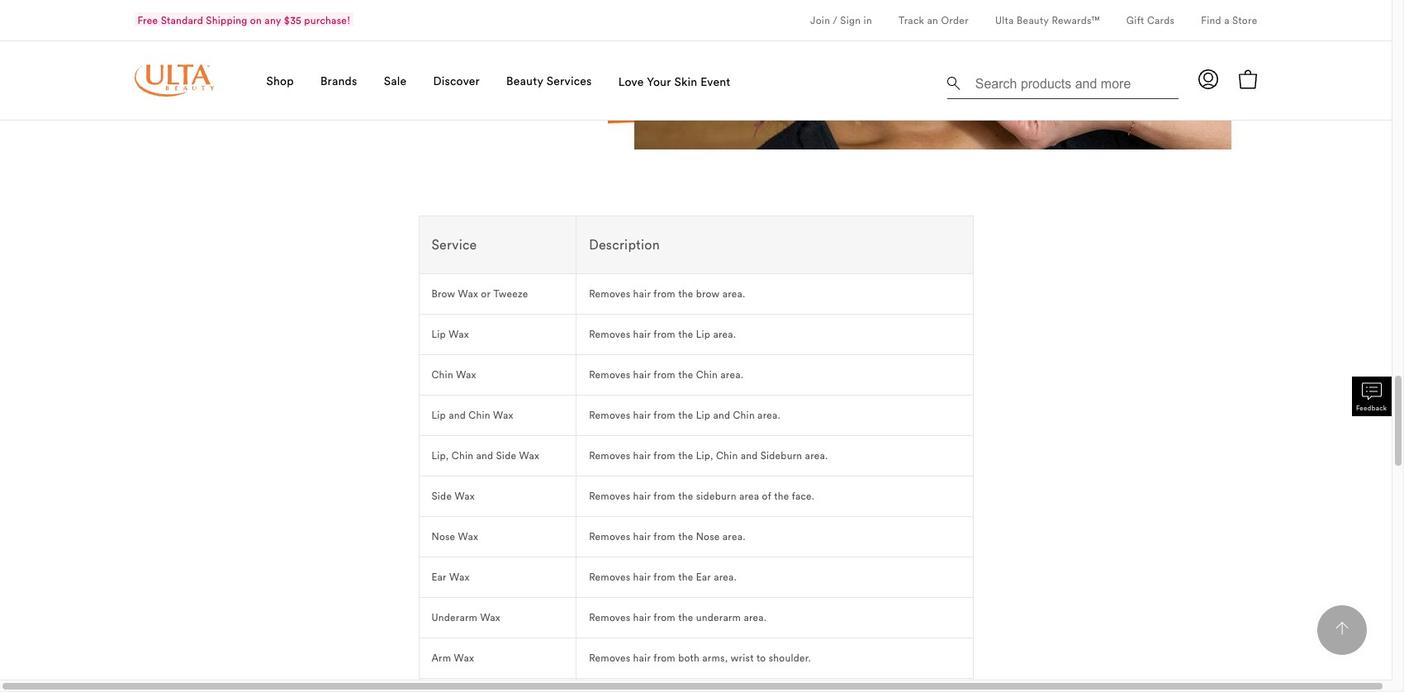Task type: locate. For each thing, give the bounding box(es) containing it.
lip
[[432, 328, 446, 340], [696, 328, 711, 340], [432, 409, 446, 421], [696, 409, 711, 421]]

$35
[[284, 14, 302, 26]]

find a store
[[1201, 14, 1258, 26]]

9 from from the top
[[654, 611, 676, 623]]

7 from from the top
[[654, 530, 676, 542]]

order
[[941, 14, 969, 26]]

from up removes hair from the nose area.
[[654, 490, 676, 502]]

hair down removes hair from the chin area.
[[633, 409, 651, 421]]

nose up ear wax
[[432, 530, 455, 542]]

None search field
[[947, 63, 1178, 102]]

from for removes hair from the underarm area.
[[654, 611, 676, 623]]

side up nose wax
[[432, 490, 452, 502]]

chin up side wax
[[452, 449, 474, 462]]

from up removes hair from the chin area.
[[654, 328, 676, 340]]

beauty services
[[506, 73, 592, 88]]

the left sideburn
[[678, 490, 693, 502]]

side down lip and chin wax
[[496, 449, 516, 462]]

brow
[[432, 287, 455, 300]]

area. up removes hair from the lip and chin area.
[[721, 368, 744, 381]]

9 removes from the top
[[589, 611, 631, 623]]

10 hair from the top
[[633, 651, 651, 664]]

brands button
[[320, 40, 357, 121]]

5 hair from the top
[[633, 449, 651, 462]]

area. for removes hair from the underarm area.
[[744, 611, 767, 623]]

hair up removes hair from the chin area.
[[633, 328, 651, 340]]

from for removes hair from the nose area.
[[654, 530, 676, 542]]

gift cards link
[[1127, 14, 1175, 29]]

4 removes from the top
[[589, 409, 631, 421]]

2 lip, from the left
[[696, 449, 714, 462]]

8 removes from the top
[[589, 571, 631, 583]]

1 vertical spatial beauty
[[506, 73, 544, 88]]

and up removes hair from the lip, chin and sideburn area. at bottom
[[713, 409, 730, 421]]

chin up removes hair from the lip and chin area.
[[696, 368, 718, 381]]

the for removes hair from the ear area.
[[678, 571, 693, 583]]

lip,
[[432, 449, 449, 462], [696, 449, 714, 462]]

area
[[739, 490, 759, 502]]

removes
[[589, 287, 631, 300], [589, 328, 631, 340], [589, 368, 631, 381], [589, 409, 631, 421], [589, 449, 631, 462], [589, 490, 631, 502], [589, 530, 631, 542], [589, 571, 631, 583], [589, 611, 631, 623], [589, 651, 631, 664]]

0 horizontal spatial side
[[432, 490, 452, 502]]

of
[[762, 490, 772, 502]]

the left the brow
[[678, 287, 693, 300]]

side
[[496, 449, 516, 462], [432, 490, 452, 502]]

lip, up removes hair from the sideburn area of the face.
[[696, 449, 714, 462]]

both
[[678, 651, 700, 664]]

discover button
[[433, 40, 480, 121]]

hair down removes hair from the lip and chin area.
[[633, 449, 651, 462]]

beauty inside button
[[1017, 14, 1049, 26]]

beauty left services
[[506, 73, 544, 88]]

the down removes hair from the lip and chin area.
[[678, 449, 693, 462]]

2 from from the top
[[654, 328, 676, 340]]

from down removes hair from the lip area.
[[654, 368, 676, 381]]

description
[[589, 237, 660, 253]]

ulta beauty rewards™
[[995, 14, 1100, 26]]

hair for removes hair from the underarm area.
[[633, 611, 651, 623]]

area. down the brow
[[713, 328, 736, 340]]

lip, chin and side wax
[[432, 449, 539, 462]]

0 horizontal spatial nose
[[432, 530, 455, 542]]

0 vertical spatial side
[[496, 449, 516, 462]]

area.
[[722, 287, 746, 300], [713, 328, 736, 340], [721, 368, 744, 381], [758, 409, 781, 421], [805, 449, 828, 462], [723, 530, 746, 542], [714, 571, 737, 583], [744, 611, 767, 623]]

removes for removes hair from the lip area.
[[589, 328, 631, 340]]

/
[[833, 14, 838, 26]]

brow wax or tweeze
[[432, 287, 528, 300]]

5 from from the top
[[654, 449, 676, 462]]

from for removes hair from the chin area.
[[654, 368, 676, 381]]

area. down area on the bottom right
[[723, 530, 746, 542]]

6 hair from the top
[[633, 490, 651, 502]]

your
[[647, 74, 671, 89]]

hair down removes hair from the nose area.
[[633, 571, 651, 583]]

side wax
[[432, 490, 475, 502]]

chin up lip, chin and side wax
[[469, 409, 490, 421]]

the
[[678, 287, 693, 300], [678, 328, 693, 340], [678, 368, 693, 381], [678, 409, 693, 421], [678, 449, 693, 462], [678, 490, 693, 502], [774, 490, 789, 502], [678, 530, 693, 542], [678, 571, 693, 583], [678, 611, 693, 623]]

6 from from the top
[[654, 490, 676, 502]]

1 lip, from the left
[[432, 449, 449, 462]]

1 horizontal spatial side
[[496, 449, 516, 462]]

from down removes hair from the lip and chin area.
[[654, 449, 676, 462]]

removes for removes hair from the sideburn area of the face.
[[589, 490, 631, 502]]

hair up removes hair from the lip area.
[[633, 287, 651, 300]]

wax for lip wax
[[449, 328, 469, 340]]

the up removes hair from the lip and chin area.
[[678, 368, 693, 381]]

5 removes from the top
[[589, 449, 631, 462]]

chin
[[432, 368, 453, 381], [696, 368, 718, 381], [469, 409, 490, 421], [733, 409, 755, 421], [452, 449, 474, 462], [716, 449, 738, 462]]

ulta
[[995, 14, 1014, 26]]

ulta beauty rewards™ button
[[995, 0, 1100, 40]]

from for removes hair from the lip and chin area.
[[654, 409, 676, 421]]

hair down removes hair from the lip area.
[[633, 368, 651, 381]]

from
[[654, 287, 676, 300], [654, 328, 676, 340], [654, 368, 676, 381], [654, 409, 676, 421], [654, 449, 676, 462], [654, 490, 676, 502], [654, 530, 676, 542], [654, 571, 676, 583], [654, 611, 676, 623], [654, 651, 676, 664]]

sideburn
[[696, 490, 737, 502]]

hair for removes hair from both arms, wrist to shoulder.
[[633, 651, 651, 664]]

and down lip and chin wax
[[476, 449, 493, 462]]

1 removes from the top
[[589, 287, 631, 300]]

tweeze
[[493, 287, 528, 300]]

hair up removes hair from the nose area.
[[633, 490, 651, 502]]

arm
[[432, 651, 451, 664]]

hair up removes hair from the ear area.
[[633, 530, 651, 542]]

the down removes hair from the chin area.
[[678, 409, 693, 421]]

the down removes hair from the brow area. at top
[[678, 328, 693, 340]]

1 horizontal spatial beauty
[[1017, 14, 1049, 26]]

hair for removes hair from the ear area.
[[633, 571, 651, 583]]

4 hair from the top
[[633, 409, 651, 421]]

service
[[432, 237, 477, 253]]

the up removes hair from the underarm area.
[[678, 571, 693, 583]]

1 horizontal spatial nose
[[696, 530, 720, 542]]

1 horizontal spatial ear
[[696, 571, 711, 583]]

brow
[[696, 287, 720, 300]]

nose
[[432, 530, 455, 542], [696, 530, 720, 542]]

from down removes hair from the nose area.
[[654, 571, 676, 583]]

removes hair from the sideburn area of the face.
[[589, 490, 815, 502]]

beauty right ulta
[[1017, 14, 1049, 26]]

wax for arm wax
[[454, 651, 474, 664]]

sign
[[840, 14, 861, 26]]

from up removes hair from the lip area.
[[654, 287, 676, 300]]

2 removes from the top
[[589, 328, 631, 340]]

9 hair from the top
[[633, 611, 651, 623]]

2 hair from the top
[[633, 328, 651, 340]]

lip, up side wax
[[432, 449, 449, 462]]

hair down removes hair from the ear area.
[[633, 611, 651, 623]]

area. right the underarm
[[744, 611, 767, 623]]

the for removes hair from the chin area.
[[678, 368, 693, 381]]

wax for nose wax
[[458, 530, 478, 542]]

shoulder.
[[769, 651, 811, 664]]

from left both
[[654, 651, 676, 664]]

hair for removes hair from the nose area.
[[633, 530, 651, 542]]

area. right the brow
[[722, 287, 746, 300]]

1 horizontal spatial lip,
[[696, 449, 714, 462]]

gift cards
[[1127, 14, 1175, 26]]

track
[[899, 14, 925, 26]]

removes for removes hair from the ear area.
[[589, 571, 631, 583]]

messages bubble square menu image
[[1362, 381, 1382, 401]]

feedback
[[1357, 404, 1387, 412]]

the down removes hair from the sideburn area of the face.
[[678, 530, 693, 542]]

wax
[[458, 287, 478, 300], [449, 328, 469, 340], [456, 368, 476, 381], [493, 409, 513, 421], [519, 449, 539, 462], [455, 490, 475, 502], [458, 530, 478, 542], [449, 571, 470, 583], [480, 611, 501, 623], [454, 651, 474, 664]]

rewards™
[[1052, 14, 1100, 26]]

0 horizontal spatial beauty
[[506, 73, 544, 88]]

1 from from the top
[[654, 287, 676, 300]]

lip down the brow
[[696, 328, 711, 340]]

ear up underarm
[[432, 571, 447, 583]]

hair for removes hair from the chin area.
[[633, 368, 651, 381]]

1 hair from the top
[[633, 287, 651, 300]]

ear up the underarm
[[696, 571, 711, 583]]

sale
[[384, 73, 407, 88]]

hair for removes hair from the lip and chin area.
[[633, 409, 651, 421]]

event
[[701, 74, 731, 89]]

from down removes hair from the chin area.
[[654, 409, 676, 421]]

removes hair from the lip, chin and sideburn area.
[[589, 449, 828, 462]]

the left the underarm
[[678, 611, 693, 623]]

join
[[810, 14, 830, 26]]

8 hair from the top
[[633, 571, 651, 583]]

10 removes from the top
[[589, 651, 631, 664]]

underarm
[[696, 611, 741, 623]]

an
[[927, 14, 939, 26]]

hair
[[633, 287, 651, 300], [633, 328, 651, 340], [633, 368, 651, 381], [633, 409, 651, 421], [633, 449, 651, 462], [633, 490, 651, 502], [633, 530, 651, 542], [633, 571, 651, 583], [633, 611, 651, 623], [633, 651, 651, 664]]

hair for removes hair from the lip area.
[[633, 328, 651, 340]]

removes hair from the lip and chin area.
[[589, 409, 781, 421]]

removes for removes hair from the nose area.
[[589, 530, 631, 542]]

hair for removes hair from the brow area.
[[633, 287, 651, 300]]

beauty
[[1017, 14, 1049, 26], [506, 73, 544, 88]]

7 hair from the top
[[633, 530, 651, 542]]

0 vertical spatial beauty
[[1017, 14, 1049, 26]]

removes hair from the lip area.
[[589, 328, 736, 340]]

4 from from the top
[[654, 409, 676, 421]]

and down chin wax
[[449, 409, 466, 421]]

and
[[449, 409, 466, 421], [713, 409, 730, 421], [476, 449, 493, 462], [741, 449, 758, 462]]

on
[[250, 14, 262, 26]]

gift
[[1127, 14, 1145, 26]]

the for removes hair from the lip and chin area.
[[678, 409, 693, 421]]

3 from from the top
[[654, 368, 676, 381]]

love
[[618, 74, 644, 89]]

removes hair from the nose area.
[[589, 530, 746, 542]]

area. up the underarm
[[714, 571, 737, 583]]

nose down removes hair from the sideburn area of the face.
[[696, 530, 720, 542]]

0 horizontal spatial ear
[[432, 571, 447, 583]]

0 horizontal spatial lip,
[[432, 449, 449, 462]]

8 from from the top
[[654, 571, 676, 583]]

from up removes hair from the ear area.
[[654, 530, 676, 542]]

3 removes from the top
[[589, 368, 631, 381]]

removes hair from the ear area.
[[589, 571, 737, 583]]

the for removes hair from the nose area.
[[678, 530, 693, 542]]

10 from from the top
[[654, 651, 676, 664]]

3 hair from the top
[[633, 368, 651, 381]]

wax for underarm wax
[[480, 611, 501, 623]]

2 ear from the left
[[696, 571, 711, 583]]

ear
[[432, 571, 447, 583], [696, 571, 711, 583]]

from down removes hair from the ear area.
[[654, 611, 676, 623]]

removes hair from the brow area.
[[589, 287, 746, 300]]

hair left both
[[633, 651, 651, 664]]

the for removes hair from the lip, chin and sideburn area.
[[678, 449, 693, 462]]

6 removes from the top
[[589, 490, 631, 502]]

7 removes from the top
[[589, 530, 631, 542]]

skin
[[674, 74, 698, 89]]



Task type: describe. For each thing, give the bounding box(es) containing it.
from for removes hair from the sideburn area of the face.
[[654, 490, 676, 502]]

area. up sideburn
[[758, 409, 781, 421]]

hair for removes hair from the lip, chin and sideburn area.
[[633, 449, 651, 462]]

from for removes hair from the lip, chin and sideburn area.
[[654, 449, 676, 462]]

any
[[265, 14, 281, 26]]

underarm wax
[[432, 611, 501, 623]]

back to top image
[[1336, 622, 1349, 635]]

removes hair from both arms, wrist to shoulder.
[[589, 651, 811, 664]]

beauty services button
[[506, 40, 592, 121]]

lip and chin wax
[[432, 409, 513, 421]]

underarm
[[432, 611, 478, 623]]

arm wax
[[432, 651, 474, 664]]

area. for removes hair from the chin area.
[[721, 368, 744, 381]]

area. right sideburn
[[805, 449, 828, 462]]

from for removes hair from the brow area.
[[654, 287, 676, 300]]

shop
[[266, 73, 294, 88]]

find
[[1201, 14, 1222, 26]]

removes hair from the underarm area.
[[589, 611, 767, 623]]

sale button
[[384, 40, 407, 121]]

wax for ear wax
[[449, 571, 470, 583]]

cards
[[1147, 14, 1175, 26]]

1 vertical spatial side
[[432, 490, 452, 502]]

area. for removes hair from the lip area.
[[713, 328, 736, 340]]

the for removes hair from the underarm area.
[[678, 611, 693, 623]]

removes hair from the chin area.
[[589, 368, 744, 381]]

discover
[[433, 73, 480, 88]]

from for removes hair from the ear area.
[[654, 571, 676, 583]]

wax for chin wax
[[456, 368, 476, 381]]

purchase!
[[304, 14, 350, 26]]

track an order
[[899, 14, 969, 26]]

removes for removes hair from both arms, wrist to shoulder.
[[589, 651, 631, 664]]

beauty inside 'button'
[[506, 73, 544, 88]]

go to ulta beauty homepage image
[[134, 64, 214, 97]]

store
[[1233, 14, 1258, 26]]

chin down lip wax
[[432, 368, 453, 381]]

join / sign in
[[810, 14, 872, 26]]

a
[[1224, 14, 1230, 26]]

arms,
[[702, 651, 728, 664]]

ear wax
[[432, 571, 470, 583]]

love your skin event link
[[618, 74, 731, 91]]

lip down brow
[[432, 328, 446, 340]]

removes for removes hair from the chin area.
[[589, 368, 631, 381]]

shipping
[[206, 14, 247, 26]]

brands
[[320, 73, 357, 88]]

in
[[864, 14, 872, 26]]

standard
[[161, 14, 203, 26]]

removes for removes hair from the lip, chin and sideburn area.
[[589, 449, 631, 462]]

Search products and more search field
[[974, 66, 1173, 95]]

and left sideburn
[[741, 449, 758, 462]]

track an order link
[[899, 14, 969, 29]]

0 items in bag image
[[1238, 69, 1258, 89]]

lip down chin wax
[[432, 409, 446, 421]]

sideburn
[[761, 449, 802, 462]]

shop button
[[266, 40, 294, 121]]

or
[[481, 287, 491, 300]]

from for removes hair from both arms, wrist to shoulder.
[[654, 651, 676, 664]]

log in to your ulta account image
[[1198, 69, 1218, 89]]

1 nose from the left
[[432, 530, 455, 542]]

face.
[[792, 490, 815, 502]]

wax for side wax
[[455, 490, 475, 502]]

hair for removes hair from the sideburn area of the face.
[[633, 490, 651, 502]]

2 nose from the left
[[696, 530, 720, 542]]

wax for brow wax or tweeze
[[458, 287, 478, 300]]

nose wax
[[432, 530, 478, 542]]

to
[[757, 651, 766, 664]]

the for removes hair from the lip area.
[[678, 328, 693, 340]]

join / sign in button
[[810, 0, 872, 40]]

chin up removes hair from the lip, chin and sideburn area. at bottom
[[733, 409, 755, 421]]

area. for removes hair from the ear area.
[[714, 571, 737, 583]]

the for removes hair from the brow area.
[[678, 287, 693, 300]]

lip up removes hair from the lip, chin and sideburn area. at bottom
[[696, 409, 711, 421]]

free standard shipping on any $35 purchase!
[[138, 14, 350, 26]]

from for removes hair from the lip area.
[[654, 328, 676, 340]]

love your skin event
[[618, 74, 731, 89]]

area. for removes hair from the nose area.
[[723, 530, 746, 542]]

area. for removes hair from the brow area.
[[722, 287, 746, 300]]

the for removes hair from the sideburn area of the face.
[[678, 490, 693, 502]]

free
[[138, 14, 158, 26]]

chin up sideburn
[[716, 449, 738, 462]]

lip wax
[[432, 328, 469, 340]]

chin wax
[[432, 368, 476, 381]]

find a store link
[[1201, 14, 1258, 29]]

wrist
[[731, 651, 754, 664]]

removes for removes hair from the lip and chin area.
[[589, 409, 631, 421]]

1 ear from the left
[[432, 571, 447, 583]]

removes for removes hair from the underarm area.
[[589, 611, 631, 623]]

services
[[547, 73, 592, 88]]

the right the "of"
[[774, 490, 789, 502]]

removes for removes hair from the brow area.
[[589, 287, 631, 300]]



Task type: vqa. For each thing, say whether or not it's contained in the screenshot.
Philosophy
no



